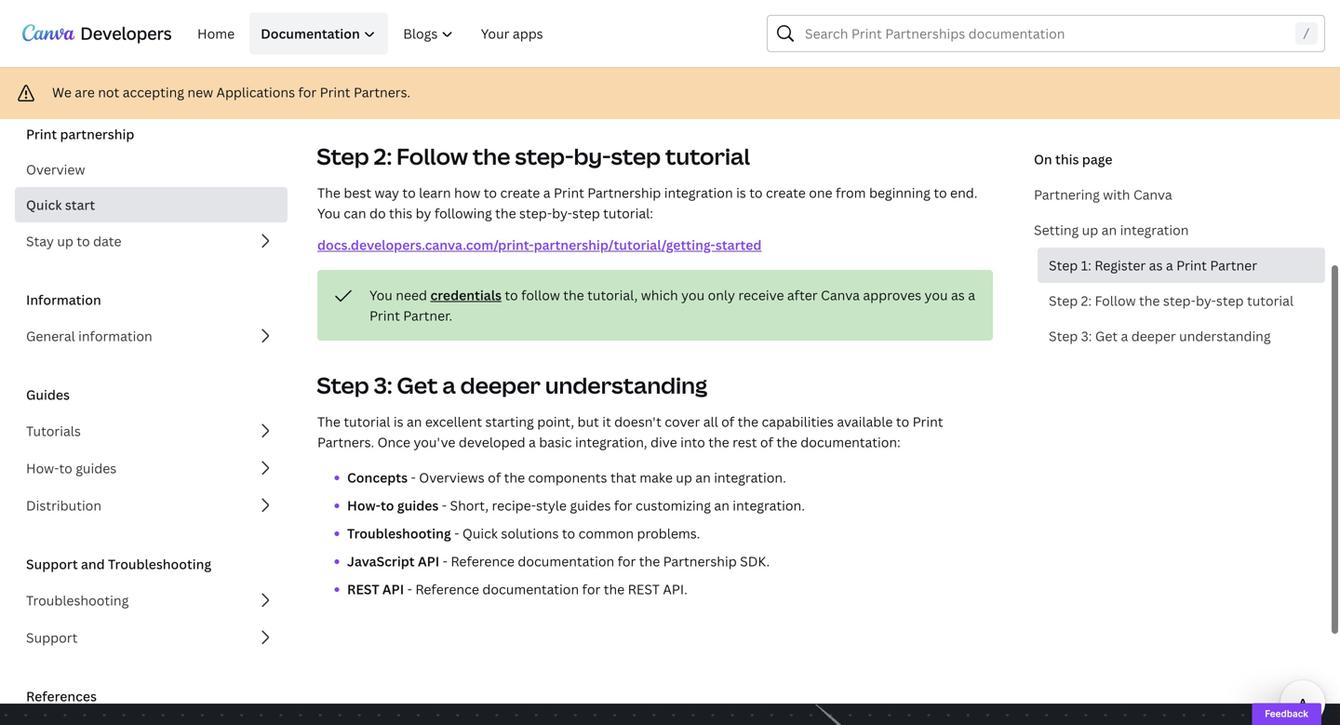 Task type: describe. For each thing, give the bounding box(es) containing it.
step- inside the best way to learn how to create a print partnership integration is to create one from beginning to end. you can do this by following the step-by-step tutorial:
[[519, 204, 552, 222]]

how-to guides
[[26, 459, 117, 477]]

partner.
[[403, 307, 453, 324]]

developed
[[459, 433, 526, 451]]

learn
[[419, 184, 451, 202]]

the up rest
[[738, 413, 759, 431]]

end.
[[950, 184, 978, 202]]

0 horizontal spatial not
[[98, 83, 119, 101]]

2 horizontal spatial tutorial
[[1247, 292, 1294, 310]]

1 create from the left
[[500, 184, 540, 202]]

for down documentation
[[298, 83, 317, 101]]

by- inside the best way to learn how to create a print partnership integration is to create one from beginning to end. you can do this by following the step-by-step tutorial:
[[552, 204, 573, 222]]

0 vertical spatial get
[[1096, 327, 1118, 345]]

an down "into" at the bottom
[[696, 469, 711, 486]]

1 horizontal spatial 3:
[[1081, 327, 1092, 345]]

up right set
[[582, 26, 599, 43]]

that
[[611, 469, 637, 486]]

1 vertical spatial follow
[[1095, 292, 1136, 310]]

quick start
[[26, 196, 95, 214]]

by- inside step 2: follow the step-by-step tutorial link
[[1196, 292, 1217, 310]]

follow
[[521, 286, 560, 304]]

print partnership
[[26, 125, 134, 143]]

1 horizontal spatial step 2: follow the step-by-step tutorial
[[1049, 292, 1294, 310]]

a up excellent
[[443, 370, 456, 400]]

and
[[81, 555, 105, 573]]

the down problems.
[[639, 552, 660, 570]]

0 vertical spatial step-
[[515, 141, 574, 171]]

integration,
[[575, 433, 648, 451]]

to inside 'the tutorial is an excellent starting point, but it doesn't cover all of the capabilities available to print partners. once you've developed a basic integration, dive into the rest of the documentation:'
[[896, 413, 910, 431]]

one
[[809, 184, 833, 202]]

into
[[681, 433, 705, 451]]

docs.developers.canva.com/print-
[[317, 236, 534, 254]]

print inside to follow the tutorial, which you only receive after canva approves you as a print partner.
[[370, 307, 400, 324]]

your
[[481, 25, 510, 42]]

- right concepts
[[411, 469, 416, 486]]

0 vertical spatial tutorial
[[666, 141, 750, 171]]

partnering
[[1034, 186, 1100, 203]]

partners. inside 'the tutorial is an excellent starting point, but it doesn't cover all of the capabilities available to print partners. once you've developed a basic integration, dive into the rest of the documentation:'
[[317, 433, 374, 451]]

1 horizontal spatial integration
[[1120, 221, 1189, 239]]

step 3: get a deeper understanding link
[[1038, 318, 1326, 354]]

it
[[602, 413, 611, 431]]

- right javascript
[[443, 552, 448, 570]]

api.
[[663, 580, 688, 598]]

1 horizontal spatial new
[[505, 76, 531, 94]]

2 vertical spatial step
[[1217, 292, 1244, 310]]

2 create from the left
[[766, 184, 806, 202]]

0 vertical spatial step 2: follow the step-by-step tutorial
[[317, 141, 750, 171]]

1 horizontal spatial by-
[[574, 141, 611, 171]]

the up recipe- at the bottom left of the page
[[504, 469, 525, 486]]

a right set
[[602, 26, 609, 43]]

set
[[560, 26, 579, 43]]

documentation for rest
[[482, 580, 579, 598]]

0 vertical spatial canva
[[1134, 186, 1173, 203]]

a down step 2: follow the step-by-step tutorial link
[[1121, 327, 1128, 345]]

overviews
[[419, 469, 485, 486]]

0 horizontal spatial new
[[187, 83, 213, 101]]

the down 'common'
[[604, 580, 625, 598]]

javascript api - reference documentation for the partnership sdk.
[[347, 552, 770, 570]]

for down you need to become a print partner to set up a print partnership integration.
[[616, 76, 634, 94]]

setting up an integration
[[1034, 221, 1189, 239]]

problems.
[[637, 525, 700, 542]]

general information link
[[15, 317, 288, 355]]

information
[[26, 291, 101, 309]]

partner for become
[[493, 26, 540, 43]]

documentation button
[[250, 13, 388, 54]]

distribution
[[26, 497, 101, 514]]

by
[[416, 204, 431, 222]]

you for you need credentials
[[370, 286, 393, 304]]

make
[[640, 469, 673, 486]]

tutorials
[[26, 422, 81, 440]]

api for javascript api
[[418, 552, 440, 570]]

troubleshooting for troubleshooting - quick solutions to common problems.
[[347, 525, 451, 542]]

following
[[435, 204, 492, 222]]

canva developers logo image
[[22, 24, 171, 43]]

for down that
[[614, 497, 633, 514]]

with
[[1103, 186, 1130, 203]]

home link
[[186, 13, 246, 54]]

to left set
[[543, 26, 557, 43]]

tutorial:
[[603, 204, 653, 222]]

print inside 'the tutorial is an excellent starting point, but it doesn't cover all of the capabilities available to print partners. once you've developed a basic integration, dive into the rest of the documentation:'
[[913, 413, 943, 431]]

stay up to date link
[[15, 222, 288, 260]]

0 horizontal spatial are
[[75, 83, 95, 101]]

style
[[536, 497, 567, 514]]

is inside the best way to learn how to create a print partnership integration is to create one from beginning to end. you can do this by following the step-by-step tutorial:
[[736, 184, 746, 202]]

documentation:
[[801, 433, 901, 451]]

the for the tutorial is an excellent starting point, but it doesn't cover all of the capabilities available to print partners. once you've developed a basic integration, dive into the rest of the documentation:
[[317, 413, 341, 431]]

distribution link
[[15, 487, 288, 524]]

1 horizontal spatial are
[[392, 76, 412, 94]]

general information
[[26, 327, 152, 345]]

2 vertical spatial step-
[[1163, 292, 1196, 310]]

all
[[703, 413, 718, 431]]

you inside the best way to learn how to create a print partnership integration is to create one from beginning to end. you can do this by following the step-by-step tutorial:
[[317, 204, 341, 222]]

0 vertical spatial step
[[611, 141, 661, 171]]

to up started
[[750, 184, 763, 202]]

your apps
[[481, 25, 543, 42]]

recipe-
[[492, 497, 536, 514]]

start
[[65, 196, 95, 214]]

apps
[[513, 25, 543, 42]]

- down the short,
[[454, 525, 459, 542]]

rest api - reference documentation for the rest api.
[[347, 580, 688, 598]]

blogs button
[[392, 13, 466, 54]]

the down all
[[709, 433, 729, 451]]

available
[[837, 413, 893, 431]]

a inside to follow the tutorial, which you only receive after canva approves you as a print partner.
[[968, 286, 976, 304]]

2 horizontal spatial guides
[[570, 497, 611, 514]]

print inside the best way to learn how to create a print partnership integration is to create one from beginning to end. you can do this by following the step-by-step tutorial:
[[554, 184, 584, 202]]

overview
[[26, 161, 85, 178]]

can
[[344, 204, 366, 222]]

stay up to date
[[26, 232, 121, 250]]

partnering with canva
[[1034, 186, 1173, 203]]

tutorials link
[[15, 412, 288, 450]]

guides for how-to guides
[[76, 459, 117, 477]]

receive
[[739, 286, 784, 304]]

0 horizontal spatial applications
[[216, 83, 295, 101]]

troubleshooting for troubleshooting
[[26, 592, 129, 609]]

started
[[716, 236, 762, 254]]

on this page heading
[[1023, 149, 1326, 169]]

partnership
[[60, 125, 134, 143]]

partner for as
[[1210, 256, 1258, 274]]

0 horizontal spatial accepting
[[123, 83, 184, 101]]

1 vertical spatial 3:
[[374, 370, 392, 400]]

1:
[[1081, 256, 1092, 274]]

an down partnering with canva
[[1102, 221, 1117, 239]]

1 horizontal spatial accepting
[[440, 76, 502, 94]]

0 vertical spatial of
[[722, 413, 735, 431]]

- left the short,
[[442, 497, 447, 514]]

doesn't
[[614, 413, 662, 431]]

to up distribution on the bottom of page
[[59, 459, 72, 477]]

step 2: follow the step-by-step tutorial link
[[1038, 283, 1326, 318]]

home
[[197, 25, 235, 42]]

starting
[[485, 413, 534, 431]]

a right blogs
[[449, 26, 456, 43]]

docs.developers.canva.com/print-partnership/tutorial/getting-started
[[317, 236, 762, 254]]

general
[[26, 327, 75, 345]]

0 vertical spatial 2:
[[374, 141, 392, 171]]

is inside 'the tutorial is an excellent starting point, but it doesn't cover all of the capabilities available to print partners. once you've developed a basic integration, dive into the rest of the documentation:'
[[394, 413, 404, 431]]

up right make at the bottom of page
[[676, 469, 692, 486]]

1 horizontal spatial deeper
[[1132, 327, 1176, 345]]

dive
[[651, 433, 677, 451]]

0 horizontal spatial step 3: get a deeper understanding
[[317, 370, 708, 400]]

but
[[578, 413, 599, 431]]

the best way to learn how to create a print partnership integration is to create one from beginning to end. you can do this by following the step-by-step tutorial:
[[317, 184, 978, 222]]

docs.developers.canva.com/print-partnership/tutorial/getting-started link
[[317, 236, 762, 254]]

how- for how-to guides - short, recipe-style guides for customizing an integration.
[[347, 497, 381, 514]]

blogs
[[403, 25, 438, 42]]

only
[[708, 286, 735, 304]]

setting up an integration link
[[1023, 212, 1326, 248]]

the up how
[[473, 141, 510, 171]]

how-to guides - short, recipe-style guides for customizing an integration.
[[347, 497, 805, 514]]

components
[[528, 469, 607, 486]]

stay
[[26, 232, 54, 250]]

solutions
[[501, 525, 559, 542]]

1 horizontal spatial applications
[[534, 76, 613, 94]]

understanding inside "step 3: get a deeper understanding" link
[[1180, 327, 1271, 345]]

1 horizontal spatial not
[[415, 76, 437, 94]]

to left become
[[378, 26, 392, 43]]

0 horizontal spatial we
[[52, 83, 72, 101]]

up inside stay up to date link
[[57, 232, 73, 250]]



Task type: locate. For each thing, give the bounding box(es) containing it.
applications down set
[[534, 76, 613, 94]]

as right register
[[1149, 256, 1163, 274]]

1 vertical spatial this
[[389, 204, 413, 222]]

documentation down solutions on the left of the page
[[518, 552, 615, 570]]

troubleshooting link
[[15, 582, 288, 619]]

0 vertical spatial reference
[[451, 552, 515, 570]]

references
[[26, 687, 97, 705]]

0 vertical spatial the
[[317, 184, 341, 202]]

step inside the best way to learn how to create a print partnership integration is to create one from beginning to end. you can do this by following the step-by-step tutorial:
[[573, 204, 600, 222]]

0 horizontal spatial by-
[[552, 204, 573, 222]]

1 horizontal spatial follow
[[1095, 292, 1136, 310]]

deeper up starting
[[460, 370, 541, 400]]

accepting down the your
[[440, 76, 502, 94]]

1 vertical spatial understanding
[[545, 370, 708, 400]]

0 horizontal spatial need
[[344, 26, 375, 43]]

reference up rest api - reference documentation for the rest api.
[[451, 552, 515, 570]]

0 horizontal spatial partner
[[493, 26, 540, 43]]

follow down register
[[1095, 292, 1136, 310]]

an inside 'the tutorial is an excellent starting point, but it doesn't cover all of the capabilities available to print partners. once you've developed a basic integration, dive into the rest of the documentation:'
[[407, 413, 422, 431]]

by- up tutorial:
[[574, 141, 611, 171]]

canva inside to follow the tutorial, which you only receive after canva approves you as a print partner.
[[821, 286, 860, 304]]

1 horizontal spatial step 3: get a deeper understanding
[[1049, 327, 1271, 345]]

we are not accepting new applications for print partners. down you need to become a print partner to set up a print partnership integration.
[[370, 76, 728, 94]]

1 vertical spatial as
[[951, 286, 965, 304]]

1 vertical spatial the
[[317, 413, 341, 431]]

step 2: follow the step-by-step tutorial
[[317, 141, 750, 171], [1049, 292, 1294, 310]]

from
[[836, 184, 866, 202]]

need
[[344, 26, 375, 43], [396, 286, 427, 304]]

quick start link
[[15, 187, 288, 222]]

1 vertical spatial partnership
[[588, 184, 661, 202]]

2 vertical spatial you
[[370, 286, 393, 304]]

0 horizontal spatial follow
[[397, 141, 468, 171]]

troubleshooting - quick solutions to common problems.
[[347, 525, 700, 542]]

0 vertical spatial how-
[[26, 459, 59, 477]]

the tutorial is an excellent starting point, but it doesn't cover all of the capabilities available to print partners. once you've developed a basic integration, dive into the rest of the documentation:
[[317, 413, 943, 451]]

are up the print partnership
[[75, 83, 95, 101]]

1 horizontal spatial we
[[370, 76, 389, 94]]

troubleshooting up javascript
[[347, 525, 451, 542]]

this inside heading
[[1056, 150, 1079, 168]]

0 vertical spatial 3:
[[1081, 327, 1092, 345]]

how- for how-to guides
[[26, 459, 59, 477]]

canva right with
[[1134, 186, 1173, 203]]

get down register
[[1096, 327, 1118, 345]]

1 horizontal spatial as
[[1149, 256, 1163, 274]]

1 horizontal spatial step
[[611, 141, 661, 171]]

step for step 2: follow the step-by-step tutorial link
[[1049, 292, 1078, 310]]

0 vertical spatial troubleshooting
[[347, 525, 451, 542]]

rest left api.
[[628, 580, 660, 598]]

the right following
[[495, 204, 516, 222]]

1 vertical spatial troubleshooting
[[108, 555, 211, 573]]

support up references
[[26, 629, 78, 646]]

2 vertical spatial integration.
[[733, 497, 805, 514]]

you
[[681, 286, 705, 304], [925, 286, 948, 304]]

0 vertical spatial you
[[317, 26, 341, 43]]

tutorial inside 'the tutorial is an excellent starting point, but it doesn't cover all of the capabilities available to print partners. once you've developed a basic integration, dive into the rest of the documentation:'
[[344, 413, 390, 431]]

by-
[[574, 141, 611, 171], [552, 204, 573, 222], [1196, 292, 1217, 310]]

of up recipe- at the bottom left of the page
[[488, 469, 501, 486]]

0 horizontal spatial 2:
[[374, 141, 392, 171]]

create right how
[[500, 184, 540, 202]]

an right customizing
[[714, 497, 730, 514]]

step 1: register as a print partner
[[1049, 256, 1258, 274]]

partnering with canva link
[[1023, 177, 1326, 212]]

as right the approves
[[951, 286, 965, 304]]

step 3: get a deeper understanding inside "step 3: get a deeper understanding" link
[[1049, 327, 1271, 345]]

understanding
[[1180, 327, 1271, 345], [545, 370, 708, 400]]

/
[[1303, 26, 1311, 41]]

accepting
[[440, 76, 502, 94], [123, 83, 184, 101]]

cover
[[665, 413, 700, 431]]

on
[[1034, 150, 1052, 168]]

print
[[459, 26, 490, 43], [612, 26, 643, 43], [637, 76, 668, 94], [320, 83, 350, 101], [26, 125, 57, 143], [554, 184, 584, 202], [1177, 256, 1207, 274], [370, 307, 400, 324], [913, 413, 943, 431]]

this inside the best way to learn how to create a print partnership integration is to create one from beginning to end. you can do this by following the step-by-step tutorial:
[[389, 204, 413, 222]]

partners.
[[671, 76, 728, 94], [354, 83, 411, 101], [317, 433, 374, 451]]

2 support from the top
[[26, 629, 78, 646]]

you left only
[[681, 286, 705, 304]]

credentials
[[430, 286, 502, 304]]

troubleshooting down and
[[26, 592, 129, 609]]

0 vertical spatial quick
[[26, 196, 62, 214]]

common
[[579, 525, 634, 542]]

need for to
[[344, 26, 375, 43]]

tutorial,
[[588, 286, 638, 304]]

to down how-to guides - short, recipe-style guides for customizing an integration. on the bottom of the page
[[562, 525, 575, 542]]

you need credentials
[[370, 286, 502, 304]]

to left "end."
[[934, 184, 947, 202]]

1 you from the left
[[681, 286, 705, 304]]

0 vertical spatial this
[[1056, 150, 1079, 168]]

1 vertical spatial integration
[[1120, 221, 1189, 239]]

2 the from the top
[[317, 413, 341, 431]]

api
[[418, 552, 440, 570], [383, 580, 404, 598]]

1 vertical spatial get
[[397, 370, 438, 400]]

not down become
[[415, 76, 437, 94]]

1 vertical spatial integration.
[[714, 469, 786, 486]]

on this page
[[1034, 150, 1113, 168]]

quick down the short,
[[463, 525, 498, 542]]

1 vertical spatial canva
[[821, 286, 860, 304]]

to right way
[[403, 184, 416, 202]]

concepts - overviews of the components that make up an integration.
[[347, 469, 786, 486]]

not up "partnership" on the top left of the page
[[98, 83, 119, 101]]

api right javascript
[[418, 552, 440, 570]]

is
[[736, 184, 746, 202], [394, 413, 404, 431]]

basic
[[539, 433, 572, 451]]

2 rest from the left
[[628, 580, 660, 598]]

1 horizontal spatial partner
[[1210, 256, 1258, 274]]

a inside 'the tutorial is an excellent starting point, but it doesn't cover all of the capabilities available to print partners. once you've developed a basic integration, dive into the rest of the documentation:'
[[529, 433, 536, 451]]

1 vertical spatial quick
[[463, 525, 498, 542]]

step inside step 1: register as a print partner link
[[1049, 256, 1078, 274]]

1 horizontal spatial get
[[1096, 327, 1118, 345]]

0 horizontal spatial api
[[383, 580, 404, 598]]

how- down tutorials
[[26, 459, 59, 477]]

integration inside the best way to learn how to create a print partnership integration is to create one from beginning to end. you can do this by following the step-by-step tutorial:
[[664, 184, 733, 202]]

guides for how-to guides - short, recipe-style guides for customizing an integration.
[[397, 497, 439, 514]]

reference for javascript api
[[451, 552, 515, 570]]

reference for rest api
[[415, 580, 479, 598]]

excellent
[[425, 413, 482, 431]]

the inside 'the tutorial is an excellent starting point, but it doesn't cover all of the capabilities available to print partners. once you've developed a basic integration, dive into the rest of the documentation:'
[[317, 413, 341, 431]]

0 vertical spatial as
[[1149, 256, 1163, 274]]

get up excellent
[[397, 370, 438, 400]]

to
[[378, 26, 392, 43], [543, 26, 557, 43], [403, 184, 416, 202], [484, 184, 497, 202], [750, 184, 763, 202], [934, 184, 947, 202], [77, 232, 90, 250], [505, 286, 518, 304], [896, 413, 910, 431], [59, 459, 72, 477], [381, 497, 394, 514], [562, 525, 575, 542]]

new down your apps 'link'
[[505, 76, 531, 94]]

by- up docs.developers.canva.com/print-partnership/tutorial/getting-started
[[552, 204, 573, 222]]

you need to become a print partner to set up a print partnership integration.
[[317, 26, 795, 43]]

integration up started
[[664, 184, 733, 202]]

support for support and troubleshooting
[[26, 555, 78, 573]]

a inside the best way to learn how to create a print partnership integration is to create one from beginning to end. you can do this by following the step-by-step tutorial:
[[543, 184, 551, 202]]

support for support
[[26, 629, 78, 646]]

0 horizontal spatial quick
[[26, 196, 62, 214]]

as inside to follow the tutorial, which you only receive after canva approves you as a print partner.
[[951, 286, 965, 304]]

0 horizontal spatial guides
[[76, 459, 117, 477]]

0 vertical spatial is
[[736, 184, 746, 202]]

documentation for partnership
[[518, 552, 615, 570]]

do
[[370, 204, 386, 222]]

0 vertical spatial partnership
[[646, 26, 720, 43]]

as inside step 1: register as a print partner link
[[1149, 256, 1163, 274]]

2:
[[374, 141, 392, 171], [1081, 292, 1092, 310]]

0 horizontal spatial you
[[681, 286, 705, 304]]

documentation down javascript api - reference documentation for the partnership sdk.
[[482, 580, 579, 598]]

partner inside step 1: register as a print partner link
[[1210, 256, 1258, 274]]

we are not accepting new applications for print partners. down home
[[52, 83, 411, 101]]

2 vertical spatial of
[[488, 469, 501, 486]]

2: up way
[[374, 141, 392, 171]]

2 vertical spatial partnership
[[663, 552, 737, 570]]

api for rest api
[[383, 580, 404, 598]]

overview link
[[15, 152, 288, 187]]

step for "step 3: get a deeper understanding" link
[[1049, 327, 1078, 345]]

step for step 1: register as a print partner link
[[1049, 256, 1078, 274]]

step inside "step 3: get a deeper understanding" link
[[1049, 327, 1078, 345]]

0 vertical spatial documentation
[[518, 552, 615, 570]]

for down 'common'
[[618, 552, 636, 570]]

step
[[317, 141, 369, 171], [1049, 256, 1078, 274], [1049, 292, 1078, 310], [1049, 327, 1078, 345], [317, 370, 369, 400]]

0 horizontal spatial deeper
[[460, 370, 541, 400]]

register
[[1095, 256, 1146, 274]]

0 horizontal spatial step 2: follow the step-by-step tutorial
[[317, 141, 750, 171]]

we down the documentation popup button
[[370, 76, 389, 94]]

0 horizontal spatial how-
[[26, 459, 59, 477]]

step up the best way to learn how to create a print partnership integration is to create one from beginning to end. you can do this by following the step-by-step tutorial: at the top of page
[[611, 141, 661, 171]]

need for credentials
[[396, 286, 427, 304]]

partnership inside the best way to learn how to create a print partnership integration is to create one from beginning to end. you can do this by following the step-by-step tutorial:
[[588, 184, 661, 202]]

of right rest
[[760, 433, 773, 451]]

1 horizontal spatial api
[[418, 552, 440, 570]]

1 vertical spatial reference
[[415, 580, 479, 598]]

to right how
[[484, 184, 497, 202]]

0 vertical spatial api
[[418, 552, 440, 570]]

1 vertical spatial deeper
[[460, 370, 541, 400]]

0 horizontal spatial integration
[[664, 184, 733, 202]]

0 vertical spatial step 3: get a deeper understanding
[[1049, 327, 1271, 345]]

the
[[473, 141, 510, 171], [495, 204, 516, 222], [563, 286, 584, 304], [1139, 292, 1160, 310], [738, 413, 759, 431], [709, 433, 729, 451], [777, 433, 798, 451], [504, 469, 525, 486], [639, 552, 660, 570], [604, 580, 625, 598]]

for
[[616, 76, 634, 94], [298, 83, 317, 101], [614, 497, 633, 514], [618, 552, 636, 570], [582, 580, 601, 598]]

1 horizontal spatial 2:
[[1081, 292, 1092, 310]]

partnership/tutorial/getting-
[[534, 236, 716, 254]]

you for you need to become a print partner to set up a print partnership integration.
[[317, 26, 341, 43]]

1 horizontal spatial canva
[[1134, 186, 1173, 203]]

0 vertical spatial by-
[[574, 141, 611, 171]]

2: down 1:
[[1081, 292, 1092, 310]]

the inside the best way to learn how to create a print partnership integration is to create one from beginning to end. you can do this by following the step-by-step tutorial:
[[495, 204, 516, 222]]

as
[[1149, 256, 1163, 274], [951, 286, 965, 304]]

1 horizontal spatial quick
[[463, 525, 498, 542]]

2 horizontal spatial step
[[1217, 292, 1244, 310]]

0 vertical spatial follow
[[397, 141, 468, 171]]

deeper down step 2: follow the step-by-step tutorial link
[[1132, 327, 1176, 345]]

1 rest from the left
[[347, 580, 379, 598]]

0 vertical spatial integration.
[[723, 26, 795, 43]]

the inside the best way to learn how to create a print partnership integration is to create one from beginning to end. you can do this by following the step-by-step tutorial:
[[317, 184, 341, 202]]

this left by
[[389, 204, 413, 222]]

partner
[[493, 26, 540, 43], [1210, 256, 1258, 274]]

sdk.
[[740, 552, 770, 570]]

to left date
[[77, 232, 90, 250]]

api down javascript
[[383, 580, 404, 598]]

1 horizontal spatial is
[[736, 184, 746, 202]]

not
[[415, 76, 437, 94], [98, 83, 119, 101]]

Search Print Partnerships documentation text field
[[767, 15, 1326, 52]]

this right on
[[1056, 150, 1079, 168]]

2 vertical spatial tutorial
[[344, 413, 390, 431]]

a right the approves
[[968, 286, 976, 304]]

0 horizontal spatial 3:
[[374, 370, 392, 400]]

0 horizontal spatial tutorial
[[344, 413, 390, 431]]

- down javascript
[[407, 580, 412, 598]]

the down step 1: register as a print partner
[[1139, 292, 1160, 310]]

1 horizontal spatial how-
[[347, 497, 381, 514]]

0 vertical spatial support
[[26, 555, 78, 573]]

0 horizontal spatial get
[[397, 370, 438, 400]]

this
[[1056, 150, 1079, 168], [389, 204, 413, 222]]

step down step 1: register as a print partner link
[[1217, 292, 1244, 310]]

documentation
[[261, 25, 360, 42]]

1 support from the top
[[26, 555, 78, 573]]

step 1: register as a print partner link
[[1038, 248, 1326, 283]]

applications down home
[[216, 83, 295, 101]]

once
[[378, 433, 411, 451]]

to follow the tutorial, which you only receive after canva approves you as a print partner.
[[370, 286, 976, 324]]

1 vertical spatial of
[[760, 433, 773, 451]]

3:
[[1081, 327, 1092, 345], [374, 370, 392, 400]]

2 you from the left
[[925, 286, 948, 304]]

are down become
[[392, 76, 412, 94]]

the inside step 2: follow the step-by-step tutorial link
[[1139, 292, 1160, 310]]

need up partner.
[[396, 286, 427, 304]]

information
[[78, 327, 152, 345]]

a left the basic
[[529, 433, 536, 451]]

by- up "step 3: get a deeper understanding" link
[[1196, 292, 1217, 310]]

to down concepts
[[381, 497, 394, 514]]

create left one
[[766, 184, 806, 202]]

which
[[641, 286, 678, 304]]

your apps link
[[470, 13, 554, 54]]

quick left "start"
[[26, 196, 62, 214]]

the down the capabilities
[[777, 433, 798, 451]]

deeper
[[1132, 327, 1176, 345], [460, 370, 541, 400]]

way
[[375, 184, 399, 202]]

rest
[[733, 433, 757, 451]]

1 vertical spatial by-
[[552, 204, 573, 222]]

we up the print partnership
[[52, 83, 72, 101]]

1 vertical spatial tutorial
[[1247, 292, 1294, 310]]

1 vertical spatial is
[[394, 413, 404, 431]]

accepting up "partnership" on the top left of the page
[[123, 83, 184, 101]]

1 horizontal spatial need
[[396, 286, 427, 304]]

follow up learn on the left
[[397, 141, 468, 171]]

understanding up doesn't
[[545, 370, 708, 400]]

the right follow
[[563, 286, 584, 304]]

a up docs.developers.canva.com/print-partnership/tutorial/getting-started link
[[543, 184, 551, 202]]

step 3: get a deeper understanding up starting
[[317, 370, 708, 400]]

3: down 1:
[[1081, 327, 1092, 345]]

capabilities
[[762, 413, 834, 431]]

1 horizontal spatial you
[[925, 286, 948, 304]]

the for the best way to learn how to create a print partnership integration is to create one from beginning to end. you can do this by following the step-by-step tutorial:
[[317, 184, 341, 202]]

guides up 'common'
[[570, 497, 611, 514]]

page
[[1082, 150, 1113, 168]]

how- down concepts
[[347, 497, 381, 514]]

2 horizontal spatial of
[[760, 433, 773, 451]]

1 vertical spatial step
[[573, 204, 600, 222]]

short,
[[450, 497, 489, 514]]

is up started
[[736, 184, 746, 202]]

the
[[317, 184, 341, 202], [317, 413, 341, 431]]

javascript
[[347, 552, 415, 570]]

0 vertical spatial partner
[[493, 26, 540, 43]]

1 vertical spatial support
[[26, 629, 78, 646]]

follow
[[397, 141, 468, 171], [1095, 292, 1136, 310]]

for down javascript api - reference documentation for the partnership sdk.
[[582, 580, 601, 598]]

you left become
[[317, 26, 341, 43]]

become
[[395, 26, 445, 43]]

a
[[449, 26, 456, 43], [602, 26, 609, 43], [543, 184, 551, 202], [1166, 256, 1173, 274], [968, 286, 976, 304], [1121, 327, 1128, 345], [443, 370, 456, 400], [529, 433, 536, 451]]

canva right after
[[821, 286, 860, 304]]

the inside to follow the tutorial, which you only receive after canva approves you as a print partner.
[[563, 286, 584, 304]]

1 vertical spatial documentation
[[482, 580, 579, 598]]

0 horizontal spatial create
[[500, 184, 540, 202]]

1 vertical spatial step 2: follow the step-by-step tutorial
[[1049, 292, 1294, 310]]

1 horizontal spatial of
[[722, 413, 735, 431]]

up inside setting up an integration link
[[1082, 221, 1099, 239]]

you left can on the top of page
[[317, 204, 341, 222]]

0 horizontal spatial is
[[394, 413, 404, 431]]

create
[[500, 184, 540, 202], [766, 184, 806, 202]]

we are not accepting new applications for print partners.
[[370, 76, 728, 94], [52, 83, 411, 101]]

up right setting
[[1082, 221, 1099, 239]]

1 the from the top
[[317, 184, 341, 202]]

step-
[[515, 141, 574, 171], [519, 204, 552, 222], [1163, 292, 1196, 310]]

2 vertical spatial troubleshooting
[[26, 592, 129, 609]]

to inside to follow the tutorial, which you only receive after canva approves you as a print partner.
[[505, 286, 518, 304]]

1 vertical spatial partner
[[1210, 256, 1258, 274]]

date
[[93, 232, 121, 250]]

to right available
[[896, 413, 910, 431]]

how-to guides link
[[15, 450, 288, 487]]

an up the you've
[[407, 413, 422, 431]]

best
[[344, 184, 371, 202]]

a down setting up an integration link
[[1166, 256, 1173, 274]]

support and troubleshooting
[[26, 555, 211, 573]]

approves
[[863, 286, 922, 304]]

guides
[[76, 459, 117, 477], [397, 497, 439, 514], [570, 497, 611, 514]]

you down docs.developers.canva.com/print-
[[370, 286, 393, 304]]



Task type: vqa. For each thing, say whether or not it's contained in the screenshot.
Help on the bottom left
no



